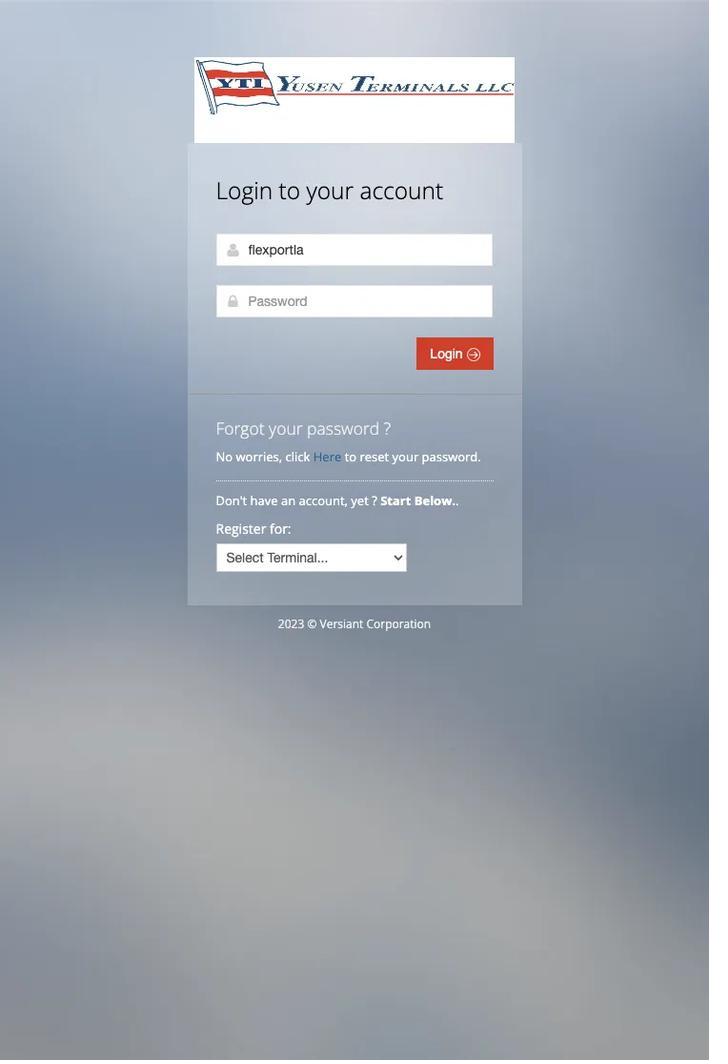 Task type: describe. For each thing, give the bounding box(es) containing it.
Password password field
[[216, 285, 492, 318]]

yet
[[351, 492, 369, 509]]

start
[[381, 492, 411, 509]]

1 vertical spatial ?
[[372, 492, 377, 509]]

password.
[[422, 448, 481, 465]]

here link
[[313, 448, 342, 465]]

©
[[307, 616, 317, 632]]

login button
[[417, 338, 493, 370]]

.
[[456, 492, 459, 509]]

forgot
[[216, 417, 265, 440]]

for:
[[270, 520, 291, 538]]

swapright image
[[467, 348, 480, 361]]

don't have an account, yet ? start below. .
[[216, 492, 462, 509]]

2023
[[278, 616, 304, 632]]

2 vertical spatial your
[[392, 448, 419, 465]]

account
[[360, 174, 444, 206]]

click
[[286, 448, 310, 465]]

below.
[[415, 492, 456, 509]]

lock image
[[226, 294, 241, 309]]

corporation
[[367, 616, 431, 632]]

no
[[216, 448, 233, 465]]

login for login
[[430, 346, 467, 361]]

register for:
[[216, 520, 291, 538]]

an
[[281, 492, 296, 509]]

register
[[216, 520, 266, 538]]



Task type: locate. For each thing, give the bounding box(es) containing it.
? inside forgot your password ? no worries, click here to reset your password.
[[384, 417, 391, 440]]

1 horizontal spatial ?
[[384, 417, 391, 440]]

to inside forgot your password ? no worries, click here to reset your password.
[[345, 448, 357, 465]]

1 vertical spatial to
[[345, 448, 357, 465]]

login inside button
[[430, 346, 467, 361]]

to up username "text box"
[[279, 174, 300, 206]]

?
[[384, 417, 391, 440], [372, 492, 377, 509]]

your up click
[[269, 417, 303, 440]]

to right here
[[345, 448, 357, 465]]

0 horizontal spatial your
[[269, 417, 303, 440]]

reset
[[360, 448, 389, 465]]

0 vertical spatial ?
[[384, 417, 391, 440]]

1 horizontal spatial login
[[430, 346, 467, 361]]

worries,
[[236, 448, 282, 465]]

user image
[[226, 242, 241, 257]]

1 vertical spatial your
[[269, 417, 303, 440]]

? right "yet" at the top of page
[[372, 492, 377, 509]]

here
[[313, 448, 342, 465]]

login
[[216, 174, 273, 206], [430, 346, 467, 361]]

0 vertical spatial your
[[306, 174, 354, 206]]

don't
[[216, 492, 247, 509]]

1 horizontal spatial your
[[306, 174, 354, 206]]

0 horizontal spatial ?
[[372, 492, 377, 509]]

0 horizontal spatial to
[[279, 174, 300, 206]]

your right reset
[[392, 448, 419, 465]]

account,
[[299, 492, 348, 509]]

0 horizontal spatial login
[[216, 174, 273, 206]]

2 horizontal spatial your
[[392, 448, 419, 465]]

0 vertical spatial to
[[279, 174, 300, 206]]

your up username "text box"
[[306, 174, 354, 206]]

your
[[306, 174, 354, 206], [269, 417, 303, 440], [392, 448, 419, 465]]

2023 © versiant corporation
[[278, 616, 431, 632]]

1 horizontal spatial to
[[345, 448, 357, 465]]

versiant
[[320, 616, 364, 632]]

1 vertical spatial login
[[430, 346, 467, 361]]

? up reset
[[384, 417, 391, 440]]

0 vertical spatial login
[[216, 174, 273, 206]]

to
[[279, 174, 300, 206], [345, 448, 357, 465]]

Username text field
[[216, 234, 492, 266]]

have
[[250, 492, 278, 509]]

login for login to your account
[[216, 174, 273, 206]]

forgot your password ? no worries, click here to reset your password.
[[216, 417, 481, 465]]

login to your account
[[216, 174, 444, 206]]

password
[[307, 417, 380, 440]]



